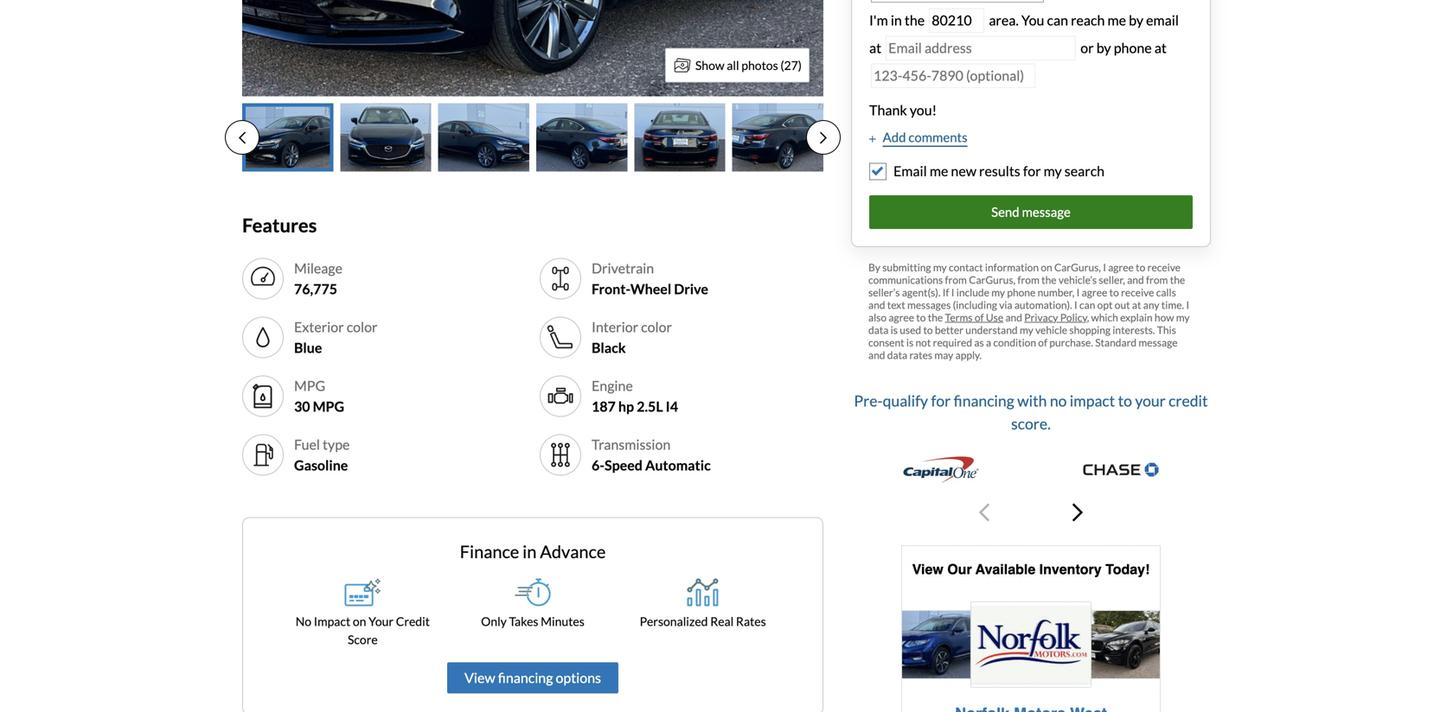 Task type: locate. For each thing, give the bounding box(es) containing it.
0 horizontal spatial on
[[353, 615, 366, 629]]

pre-
[[854, 392, 883, 410]]

mpg up 30
[[294, 378, 326, 395]]

mpg right 30
[[313, 398, 344, 415]]

or
[[1081, 39, 1094, 56]]

0 vertical spatial phone
[[1114, 39, 1152, 56]]

1 horizontal spatial message
[[1139, 336, 1178, 349]]

add
[[883, 129, 906, 145]]

rates
[[736, 615, 766, 629]]

1 horizontal spatial color
[[641, 319, 672, 336]]

1 horizontal spatial on
[[1041, 261, 1053, 274]]

i right time.
[[1187, 299, 1190, 311]]

for right results
[[1023, 163, 1041, 179]]

on up number,
[[1041, 261, 1053, 274]]

1 horizontal spatial agree
[[1082, 286, 1108, 299]]

from up (including
[[945, 274, 967, 286]]

color for interior color black
[[641, 319, 672, 336]]

is left not
[[907, 336, 914, 349]]

color inside "interior color black"
[[641, 319, 672, 336]]

0 horizontal spatial of
[[975, 311, 984, 324]]

1 horizontal spatial from
[[1018, 274, 1040, 286]]

0 vertical spatial in
[[891, 12, 902, 29]]

receive
[[1148, 261, 1181, 274], [1121, 286, 1155, 299]]

to right used
[[924, 324, 933, 336]]

0 horizontal spatial for
[[931, 392, 951, 410]]

at down i'm
[[870, 39, 882, 56]]

consent
[[869, 336, 905, 349]]

1 horizontal spatial by
[[1129, 12, 1144, 29]]

at inside by submitting my contact information on cargurus, i agree to receive communications from cargurus, from the vehicle's seller, and from the seller's agent(s). if i include my phone number, i agree to receive calls and text messages (including via automation). i can opt out at any time. i also agree to the
[[1132, 299, 1142, 311]]

0 vertical spatial can
[[1047, 12, 1069, 29]]

pre-qualify for financing with no impact to your credit score.
[[854, 392, 1208, 433]]

1 vertical spatial message
[[1139, 336, 1178, 349]]

advertisement region
[[902, 546, 1161, 713]]

1 horizontal spatial me
[[1108, 12, 1127, 29]]

1 vertical spatial can
[[1080, 299, 1096, 311]]

the right i'm
[[905, 12, 925, 29]]

prev page image
[[239, 131, 246, 145]]

financing
[[954, 392, 1015, 410], [498, 670, 553, 687]]

1 vertical spatial of
[[1039, 336, 1048, 349]]

0 horizontal spatial from
[[945, 274, 967, 286]]

0 horizontal spatial can
[[1047, 12, 1069, 29]]

to down agent(s).
[[917, 311, 926, 324]]

for right qualify
[[931, 392, 951, 410]]

add comments button
[[870, 128, 968, 147]]

privacy
[[1025, 311, 1059, 324]]

apply.
[[956, 349, 982, 361]]

receive up calls
[[1148, 261, 1181, 274]]

used
[[900, 324, 922, 336]]

1 horizontal spatial can
[[1080, 299, 1096, 311]]

0 vertical spatial on
[[1041, 261, 1053, 274]]

2 horizontal spatial agree
[[1109, 261, 1134, 274]]

agree up out
[[1109, 261, 1134, 274]]

and down also
[[869, 349, 886, 361]]

mpg 30 mpg
[[294, 378, 344, 415]]

data down 'text'
[[869, 324, 889, 336]]

1 horizontal spatial of
[[1039, 336, 1048, 349]]

required
[[933, 336, 973, 349]]

0 horizontal spatial in
[[523, 542, 537, 563]]

financing right "view"
[[498, 670, 553, 687]]

number,
[[1038, 286, 1075, 299]]

0 horizontal spatial financing
[[498, 670, 553, 687]]

at down email
[[1155, 39, 1167, 56]]

and left 'text'
[[869, 299, 886, 311]]

real
[[711, 615, 734, 629]]

credit
[[1169, 392, 1208, 410]]

send
[[992, 204, 1020, 220]]

data
[[869, 324, 889, 336], [888, 349, 908, 361]]

0 vertical spatial of
[[975, 311, 984, 324]]

color inside exterior color blue
[[347, 319, 378, 336]]

0 horizontal spatial at
[[870, 39, 882, 56]]

of down privacy
[[1039, 336, 1048, 349]]

me
[[1108, 12, 1127, 29], [930, 163, 949, 179]]

message right send
[[1022, 204, 1071, 220]]

financing inside pre-qualify for financing with no impact to your credit score.
[[954, 392, 1015, 410]]

2 vertical spatial agree
[[889, 311, 915, 324]]

data left rates
[[888, 349, 908, 361]]

1 vertical spatial financing
[[498, 670, 553, 687]]

seller,
[[1099, 274, 1126, 286]]

1 vertical spatial me
[[930, 163, 949, 179]]

1 horizontal spatial financing
[[954, 392, 1015, 410]]

1 vertical spatial phone
[[1007, 286, 1036, 299]]

of left use
[[975, 311, 984, 324]]

of inside , which explain how my data is used to better understand my vehicle shopping interests. this consent is not required as a condition of purchase. standard message and data rates may apply.
[[1039, 336, 1048, 349]]

1 vertical spatial mpg
[[313, 398, 344, 415]]

text
[[888, 299, 906, 311]]

me up or by phone at
[[1108, 12, 1127, 29]]

phone
[[1114, 39, 1152, 56], [1007, 286, 1036, 299]]

area. you can reach me by email at
[[870, 12, 1179, 56]]

exterior color image
[[249, 324, 277, 352]]

view vehicle photo 1 image
[[242, 103, 333, 172]]

qualify
[[883, 392, 928, 410]]

color right exterior
[[347, 319, 378, 336]]

opt
[[1098, 299, 1113, 311]]

in right i'm
[[891, 12, 902, 29]]

condition
[[994, 336, 1037, 349]]

the inside . i'm in the
[[905, 12, 925, 29]]

1 vertical spatial on
[[353, 615, 366, 629]]

features
[[242, 214, 317, 237]]

mileage 76,775
[[294, 260, 343, 298]]

0 vertical spatial by
[[1129, 12, 1144, 29]]

by right the or
[[1097, 39, 1111, 56]]

drivetrain front-wheel drive
[[592, 260, 709, 298]]

cargurus, up number,
[[1055, 261, 1101, 274]]

0 horizontal spatial me
[[930, 163, 949, 179]]

1 horizontal spatial at
[[1132, 299, 1142, 311]]

color
[[347, 319, 378, 336], [641, 319, 672, 336]]

1 horizontal spatial for
[[1023, 163, 1041, 179]]

in right finance
[[523, 542, 537, 563]]

can right "you"
[[1047, 12, 1069, 29]]

in
[[891, 12, 902, 29], [523, 542, 537, 563]]

communications
[[869, 274, 943, 286]]

in inside . i'm in the
[[891, 12, 902, 29]]

the up automation).
[[1042, 274, 1057, 286]]

on inside by submitting my contact information on cargurus, i agree to receive communications from cargurus, from the vehicle's seller, and from the seller's agent(s). if i include my phone number, i agree to receive calls and text messages (including via automation). i can opt out at any time. i also agree to the
[[1041, 261, 1053, 274]]

0 horizontal spatial phone
[[1007, 286, 1036, 299]]

the
[[905, 12, 925, 29], [1042, 274, 1057, 286], [1170, 274, 1185, 286], [928, 311, 943, 324]]

6-
[[592, 457, 605, 474]]

fuel type gasoline
[[294, 436, 350, 474]]

1 vertical spatial for
[[931, 392, 951, 410]]

0 vertical spatial for
[[1023, 163, 1041, 179]]

by inside area. you can reach me by email at
[[1129, 12, 1144, 29]]

is
[[891, 324, 898, 336], [907, 336, 914, 349]]

no
[[296, 615, 312, 629]]

0 vertical spatial me
[[1108, 12, 1127, 29]]

1 color from the left
[[347, 319, 378, 336]]

1 horizontal spatial is
[[907, 336, 914, 349]]

terms
[[945, 311, 973, 324]]

0 vertical spatial message
[[1022, 204, 1071, 220]]

agent(s).
[[902, 286, 941, 299]]

to left your at the right bottom of the page
[[1118, 392, 1133, 410]]

on
[[1041, 261, 1053, 274], [353, 615, 366, 629]]

how
[[1155, 311, 1174, 324]]

agree up ,
[[1082, 286, 1108, 299]]

financing inside 'button'
[[498, 670, 553, 687]]

1 vertical spatial in
[[523, 542, 537, 563]]

financing left 'with'
[[954, 392, 1015, 410]]

cargurus,
[[1055, 261, 1101, 274], [969, 274, 1016, 286]]

by left email
[[1129, 12, 1144, 29]]

my right how
[[1176, 311, 1190, 324]]

vehicle full photo image
[[242, 0, 824, 96]]

phone up terms of use and privacy policy
[[1007, 286, 1036, 299]]

0 horizontal spatial cargurus,
[[969, 274, 1016, 286]]

3 from from the left
[[1146, 274, 1168, 286]]

message
[[1022, 204, 1071, 220], [1139, 336, 1178, 349]]

on up score
[[353, 615, 366, 629]]

me inside area. you can reach me by email at
[[1108, 12, 1127, 29]]

1 vertical spatial receive
[[1121, 286, 1155, 299]]

1 horizontal spatial in
[[891, 12, 902, 29]]

i right if
[[952, 286, 955, 299]]

time.
[[1162, 299, 1185, 311]]

submitting
[[883, 261, 931, 274]]

1 horizontal spatial phone
[[1114, 39, 1152, 56]]

finance in advance
[[460, 542, 606, 563]]

only
[[481, 615, 507, 629]]

0 horizontal spatial color
[[347, 319, 378, 336]]

0 horizontal spatial message
[[1022, 204, 1071, 220]]

. i'm in the
[[870, 0, 1190, 29]]

which
[[1092, 311, 1119, 324]]

rates
[[910, 349, 933, 361]]

by
[[869, 261, 881, 274]]

at right out
[[1132, 299, 1142, 311]]

type
[[323, 436, 350, 453]]

and inside , which explain how my data is used to better understand my vehicle shopping interests. this consent is not required as a condition of purchase. standard message and data rates may apply.
[[869, 349, 886, 361]]

color down the wheel on the left top
[[641, 319, 672, 336]]

tab list
[[225, 103, 841, 172]]

and right use
[[1006, 311, 1023, 324]]

my
[[1044, 163, 1062, 179], [933, 261, 947, 274], [992, 286, 1005, 299], [1176, 311, 1190, 324], [1020, 324, 1034, 336]]

to inside pre-qualify for financing with no impact to your credit score.
[[1118, 392, 1133, 410]]

cargurus, up via
[[969, 274, 1016, 286]]

my right include
[[992, 286, 1005, 299]]

email
[[1146, 12, 1179, 29]]

from up automation).
[[1018, 274, 1040, 286]]

can left the opt
[[1080, 299, 1096, 311]]

my up if
[[933, 261, 947, 274]]

policy
[[1061, 311, 1087, 324]]

0 horizontal spatial by
[[1097, 39, 1111, 56]]

vehicle
[[1036, 324, 1068, 336]]

next page image
[[820, 131, 827, 145]]

plus image
[[870, 135, 876, 143]]

from
[[945, 274, 967, 286], [1018, 274, 1040, 286], [1146, 274, 1168, 286]]

me left new
[[930, 163, 949, 179]]

from up any
[[1146, 274, 1168, 286]]

2 color from the left
[[641, 319, 672, 336]]

2 from from the left
[[1018, 274, 1040, 286]]

2 horizontal spatial from
[[1146, 274, 1168, 286]]

0 vertical spatial receive
[[1148, 261, 1181, 274]]

add comments
[[883, 129, 968, 145]]

phone down email
[[1114, 39, 1152, 56]]

speed
[[605, 457, 643, 474]]

all
[[727, 58, 739, 73]]

calls
[[1157, 286, 1177, 299]]

view vehicle photo 2 image
[[340, 103, 431, 172]]

76,775
[[294, 281, 337, 298]]

1 vertical spatial data
[[888, 349, 908, 361]]

drivetrain
[[592, 260, 654, 277]]

not
[[916, 336, 931, 349]]

the left terms
[[928, 311, 943, 324]]

30
[[294, 398, 310, 415]]

message down how
[[1139, 336, 1178, 349]]

receive up explain
[[1121, 286, 1155, 299]]

0 vertical spatial financing
[[954, 392, 1015, 410]]

agree right also
[[889, 311, 915, 324]]

is left used
[[891, 324, 898, 336]]

out
[[1115, 299, 1130, 311]]

can inside area. you can reach me by email at
[[1047, 12, 1069, 29]]



Task type: describe. For each thing, give the bounding box(es) containing it.
to up which
[[1110, 286, 1119, 299]]

impact
[[314, 615, 351, 629]]

email
[[894, 163, 927, 179]]

purchase.
[[1050, 336, 1094, 349]]

my left the search
[[1044, 163, 1062, 179]]

reach
[[1071, 12, 1105, 29]]

chevron left image
[[979, 503, 990, 523]]

search
[[1065, 163, 1105, 179]]

you!
[[910, 102, 937, 119]]

exterior
[[294, 319, 344, 336]]

terms of use link
[[945, 311, 1004, 324]]

send message
[[992, 204, 1071, 220]]

interests.
[[1113, 324, 1155, 336]]

0 horizontal spatial agree
[[889, 311, 915, 324]]

chevron right image
[[1073, 503, 1083, 523]]

minutes
[[541, 615, 585, 629]]

phone inside by submitting my contact information on cargurus, i agree to receive communications from cargurus, from the vehicle's seller, and from the seller's agent(s). if i include my phone number, i agree to receive calls and text messages (including via automation). i can opt out at any time. i also agree to the
[[1007, 286, 1036, 299]]

via
[[999, 299, 1013, 311]]

187
[[592, 398, 616, 415]]

can inside by submitting my contact information on cargurus, i agree to receive communications from cargurus, from the vehicle's seller, and from the seller's agent(s). if i include my phone number, i agree to receive calls and text messages (including via automation). i can opt out at any time. i also agree to the
[[1080, 299, 1096, 311]]

Phone (optional) telephone field
[[871, 64, 1036, 88]]

options
[[556, 670, 601, 687]]

,
[[1087, 311, 1090, 324]]

drive
[[674, 281, 709, 298]]

fuel
[[294, 436, 320, 453]]

no
[[1050, 392, 1067, 410]]

interior color black
[[592, 319, 672, 356]]

to inside , which explain how my data is used to better understand my vehicle shopping interests. this consent is not required as a condition of purchase. standard message and data rates may apply.
[[924, 324, 933, 336]]

new
[[951, 163, 977, 179]]

2.5l
[[637, 398, 663, 415]]

include
[[957, 286, 990, 299]]

pre-qualify for financing with no impact to your credit score. button
[[851, 382, 1211, 539]]

send message button
[[870, 196, 1193, 229]]

i right "vehicle's"
[[1103, 261, 1107, 274]]

blue
[[294, 340, 322, 356]]

personalized
[[640, 615, 708, 629]]

interior color image
[[547, 324, 575, 352]]

transmission
[[592, 436, 671, 453]]

i'm
[[870, 12, 888, 29]]

view vehicle photo 6 image
[[733, 103, 824, 172]]

vehicle's
[[1059, 274, 1097, 286]]

messages
[[908, 299, 951, 311]]

automatic
[[645, 457, 711, 474]]

for inside pre-qualify for financing with no impact to your credit score.
[[931, 392, 951, 410]]

engine
[[592, 378, 633, 395]]

personalized real rates
[[640, 615, 766, 629]]

1 horizontal spatial cargurus,
[[1055, 261, 1101, 274]]

view vehicle photo 5 image
[[634, 103, 726, 172]]

this
[[1157, 324, 1176, 336]]

thank
[[870, 102, 907, 119]]

explain
[[1121, 311, 1153, 324]]

1 from from the left
[[945, 274, 967, 286]]

transmission 6-speed automatic
[[592, 436, 711, 474]]

view vehicle photo 4 image
[[536, 103, 628, 172]]

view vehicle photo 3 image
[[438, 103, 530, 172]]

Email address email field
[[886, 36, 1076, 60]]

contact
[[949, 261, 983, 274]]

(including
[[953, 299, 997, 311]]

automation).
[[1015, 299, 1073, 311]]

message inside button
[[1022, 204, 1071, 220]]

i right number,
[[1077, 286, 1080, 299]]

on inside no impact on your credit score
[[353, 615, 366, 629]]

and right seller,
[[1128, 274, 1144, 286]]

to right seller,
[[1136, 261, 1146, 274]]

2 horizontal spatial at
[[1155, 39, 1167, 56]]

the up time.
[[1170, 274, 1185, 286]]

transmission image
[[547, 442, 575, 469]]

as
[[975, 336, 984, 349]]

better
[[935, 324, 964, 336]]

with
[[1018, 392, 1047, 410]]

impact
[[1070, 392, 1115, 410]]

or by phone at
[[1081, 39, 1167, 56]]

, which explain how my data is used to better understand my vehicle shopping interests. this consent is not required as a condition of purchase. standard message and data rates may apply.
[[869, 311, 1190, 361]]

hp
[[619, 398, 634, 415]]

score.
[[1012, 415, 1051, 433]]

fuel type image
[[249, 442, 277, 469]]

you
[[1022, 12, 1045, 29]]

results
[[979, 163, 1021, 179]]

message inside , which explain how my data is used to better understand my vehicle shopping interests. this consent is not required as a condition of purchase. standard message and data rates may apply.
[[1139, 336, 1178, 349]]

0 vertical spatial data
[[869, 324, 889, 336]]

any
[[1144, 299, 1160, 311]]

view financing options
[[465, 670, 601, 687]]

1 vertical spatial by
[[1097, 39, 1111, 56]]

also
[[869, 311, 887, 324]]

your
[[369, 615, 394, 629]]

shopping
[[1070, 324, 1111, 336]]

if
[[943, 286, 950, 299]]

color for exterior color blue
[[347, 319, 378, 336]]

takes
[[509, 615, 539, 629]]

at inside area. you can reach me by email at
[[870, 39, 882, 56]]

only takes minutes
[[481, 615, 585, 629]]

show all photos (27) link
[[665, 48, 810, 83]]

0 horizontal spatial is
[[891, 324, 898, 336]]

interior
[[592, 319, 639, 336]]

mileage
[[294, 260, 343, 277]]

your
[[1135, 392, 1166, 410]]

0 vertical spatial agree
[[1109, 261, 1134, 274]]

comments
[[909, 129, 968, 145]]

my left vehicle
[[1020, 324, 1034, 336]]

black
[[592, 340, 626, 356]]

understand
[[966, 324, 1018, 336]]

Zip code field
[[929, 8, 985, 33]]

engine image
[[547, 383, 575, 411]]

mpg image
[[249, 383, 277, 411]]

i left ,
[[1075, 299, 1078, 311]]

wheel
[[631, 281, 672, 298]]

area.
[[989, 12, 1019, 29]]

(27)
[[781, 58, 802, 73]]

0 vertical spatial mpg
[[294, 378, 326, 395]]

drivetrain image
[[547, 265, 575, 293]]

score
[[348, 633, 378, 648]]

use
[[986, 311, 1004, 324]]

terms of use and privacy policy
[[945, 311, 1087, 324]]

1 vertical spatial agree
[[1082, 286, 1108, 299]]

mileage image
[[249, 265, 277, 293]]

view financing options button
[[447, 663, 619, 694]]

a
[[986, 336, 992, 349]]



Task type: vqa. For each thing, say whether or not it's contained in the screenshot.
left can
yes



